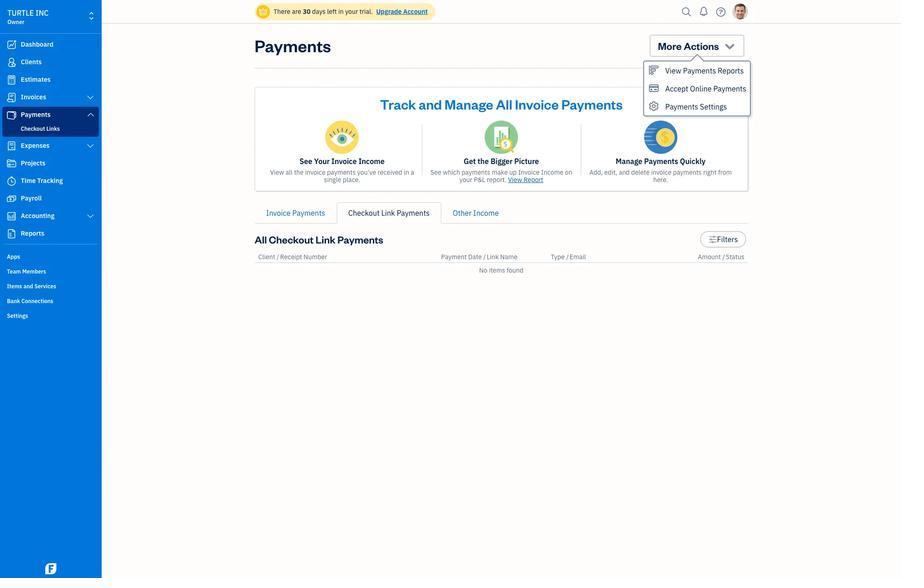 Task type: describe. For each thing, give the bounding box(es) containing it.
and for manage
[[419, 95, 442, 113]]

there
[[274, 7, 291, 16]]

report image
[[6, 229, 17, 239]]

2 / from the left
[[484, 253, 486, 261]]

delete
[[632, 168, 650, 177]]

manage payments quickly add, edit, and delete invoice payments right from here.
[[590, 157, 733, 184]]

quickly
[[681, 157, 706, 166]]

type
[[551, 253, 565, 261]]

2 horizontal spatial link
[[487, 253, 499, 261]]

services
[[34, 283, 56, 290]]

up
[[510, 168, 517, 177]]

0 vertical spatial link
[[382, 209, 395, 218]]

tracking
[[37, 177, 63, 185]]

a
[[411, 168, 415, 177]]

1 vertical spatial link
[[316, 233, 336, 246]]

time tracking link
[[2, 173, 99, 190]]

payments inside main element
[[21, 111, 51, 119]]

payment date / link name
[[441, 253, 518, 261]]

time
[[21, 177, 36, 185]]

filters
[[718, 235, 739, 244]]

invoice payments link
[[255, 203, 337, 224]]

view report
[[509, 176, 544, 184]]

estimates link
[[2, 72, 99, 88]]

settings link
[[2, 309, 99, 323]]

type / email
[[551, 253, 586, 261]]

email
[[570, 253, 586, 261]]

view payments reports link
[[645, 62, 751, 80]]

online
[[691, 84, 712, 93]]

expenses
[[21, 142, 50, 150]]

go to help image
[[714, 5, 729, 19]]

expense image
[[6, 142, 17, 151]]

checkout for checkout links
[[21, 125, 45, 132]]

chevron large down image
[[86, 142, 95, 150]]

clients link
[[2, 54, 99, 71]]

accept online payments link
[[645, 80, 751, 98]]

1 horizontal spatial reports
[[718, 66, 745, 75]]

more actions
[[659, 39, 720, 52]]

time tracking
[[21, 177, 63, 185]]

picture
[[515, 157, 540, 166]]

expenses link
[[2, 138, 99, 154]]

see which payments make up invoice income on your p&l report.
[[431, 168, 573, 184]]

invoice inside see which payments make up invoice income on your p&l report.
[[519, 168, 540, 177]]

items and services
[[7, 283, 56, 290]]

view for view payments reports
[[666, 66, 682, 75]]

are
[[292, 7, 302, 16]]

and inside manage payments quickly add, edit, and delete invoice payments right from here.
[[619, 168, 630, 177]]

close image
[[732, 93, 742, 104]]

manage payments quickly image
[[645, 121, 678, 154]]

filters button
[[701, 231, 747, 248]]

amount / status
[[699, 253, 745, 261]]

main element
[[0, 0, 125, 579]]

payments settings link
[[645, 98, 751, 116]]

view for view report
[[509, 176, 523, 184]]

projects link
[[2, 155, 99, 172]]

trial.
[[360, 7, 373, 16]]

invoice for payments
[[652, 168, 672, 177]]

team members link
[[2, 265, 99, 278]]

received
[[378, 168, 403, 177]]

track
[[380, 95, 416, 113]]

links
[[46, 125, 60, 132]]

checkout links
[[21, 125, 60, 132]]

dashboard
[[21, 40, 53, 49]]

search image
[[680, 5, 695, 19]]

p&l
[[474, 176, 486, 184]]

upgrade account link
[[375, 7, 428, 16]]

crown image
[[259, 7, 268, 16]]

settings inside settings link
[[7, 313, 28, 320]]

chevron large down image for invoices
[[86, 94, 95, 101]]

you've
[[358, 168, 376, 177]]

single
[[324, 176, 342, 184]]

items and services link
[[2, 279, 99, 293]]

2 vertical spatial income
[[474, 209, 499, 218]]

get the bigger picture
[[464, 157, 540, 166]]

invoice inside see your invoice income view all the invoice payments you've received in a single place.
[[332, 157, 357, 166]]

freshbooks image
[[43, 564, 58, 575]]

members
[[22, 268, 46, 275]]

left
[[327, 7, 337, 16]]

on
[[565, 168, 573, 177]]

inc
[[36, 8, 49, 18]]

report
[[524, 176, 544, 184]]

dashboard image
[[6, 40, 17, 49]]

chevrondown image
[[724, 39, 737, 52]]

receipt
[[280, 253, 302, 261]]

invoice image
[[6, 93, 17, 102]]

view inside see your invoice income view all the invoice payments you've received in a single place.
[[270, 168, 284, 177]]

estimates
[[21, 75, 51, 84]]

dashboard link
[[2, 37, 99, 53]]

edit,
[[605, 168, 618, 177]]

client / receipt number
[[259, 253, 328, 261]]

other
[[453, 209, 472, 218]]

name
[[501, 253, 518, 261]]

income inside see which payments make up invoice income on your p&l report.
[[542, 168, 564, 177]]



Task type: vqa. For each thing, say whether or not it's contained in the screenshot.
BK dropdown button
no



Task type: locate. For each thing, give the bounding box(es) containing it.
and
[[419, 95, 442, 113], [619, 168, 630, 177], [23, 283, 33, 290]]

0 horizontal spatial checkout
[[21, 125, 45, 132]]

chevron large down image
[[86, 94, 95, 101], [86, 111, 95, 118], [86, 213, 95, 220]]

your left 'p&l' in the right of the page
[[460, 176, 473, 184]]

payment date button
[[441, 253, 482, 261]]

and for services
[[23, 283, 33, 290]]

2 invoice from the left
[[652, 168, 672, 177]]

1 horizontal spatial view
[[509, 176, 523, 184]]

/ right client
[[277, 253, 279, 261]]

track and manage all invoice payments
[[380, 95, 623, 113]]

see inside see your invoice income view all the invoice payments you've received in a single place.
[[300, 157, 313, 166]]

team members
[[7, 268, 46, 275]]

/ for type
[[567, 253, 569, 261]]

0 horizontal spatial invoice
[[305, 168, 326, 177]]

income up you've
[[359, 157, 385, 166]]

1 horizontal spatial payments
[[462, 168, 491, 177]]

there are 30 days left in your trial. upgrade account
[[274, 7, 428, 16]]

2 horizontal spatial and
[[619, 168, 630, 177]]

bank connections
[[7, 298, 53, 305]]

invoices link
[[2, 89, 99, 106]]

1 horizontal spatial settings
[[701, 102, 728, 111]]

the inside see your invoice income view all the invoice payments you've received in a single place.
[[294, 168, 304, 177]]

number
[[304, 253, 328, 261]]

1 vertical spatial chevron large down image
[[86, 111, 95, 118]]

0 horizontal spatial and
[[23, 283, 33, 290]]

view left all
[[270, 168, 284, 177]]

0 horizontal spatial link
[[316, 233, 336, 246]]

30
[[303, 7, 311, 16]]

accounting
[[21, 212, 55, 220]]

chevron large down image up payments link
[[86, 94, 95, 101]]

invoice payments
[[266, 209, 326, 218]]

other income
[[453, 209, 499, 218]]

1 vertical spatial reports
[[21, 229, 44, 238]]

see inside see which payments make up invoice income on your p&l report.
[[431, 168, 442, 177]]

get
[[464, 157, 476, 166]]

actions
[[684, 39, 720, 52]]

reports inside main element
[[21, 229, 44, 238]]

all
[[496, 95, 513, 113], [255, 233, 267, 246]]

1 payments from the left
[[327, 168, 356, 177]]

0 horizontal spatial see
[[300, 157, 313, 166]]

reports down accounting
[[21, 229, 44, 238]]

/ left status
[[723, 253, 726, 261]]

chevron large down image inside the accounting link
[[86, 213, 95, 220]]

checkout inside main element
[[21, 125, 45, 132]]

payments inside see your invoice income view all the invoice payments you've received in a single place.
[[327, 168, 356, 177]]

income
[[359, 157, 385, 166], [542, 168, 564, 177], [474, 209, 499, 218]]

/ for amount
[[723, 253, 726, 261]]

1 horizontal spatial and
[[419, 95, 442, 113]]

settings down accept online payments
[[701, 102, 728, 111]]

clients
[[21, 58, 42, 66]]

1 horizontal spatial checkout
[[269, 233, 314, 246]]

which
[[443, 168, 460, 177]]

get the bigger picture image
[[485, 121, 518, 154]]

bank connections link
[[2, 294, 99, 308]]

apps
[[7, 253, 20, 260]]

manage inside manage payments quickly add, edit, and delete invoice payments right from here.
[[616, 157, 643, 166]]

chevron large down image up reports link
[[86, 213, 95, 220]]

/ right date
[[484, 253, 486, 261]]

projects
[[21, 159, 45, 167]]

see your invoice income image
[[326, 121, 359, 154]]

1 horizontal spatial the
[[478, 157, 489, 166]]

invoice inside manage payments quickly add, edit, and delete invoice payments right from here.
[[652, 168, 672, 177]]

client
[[259, 253, 275, 261]]

1 vertical spatial income
[[542, 168, 564, 177]]

/ right type
[[567, 253, 569, 261]]

invoice down your
[[305, 168, 326, 177]]

checkout for checkout link payments
[[349, 209, 380, 218]]

money image
[[6, 194, 17, 204]]

items
[[7, 283, 22, 290]]

your left trial.
[[345, 7, 358, 16]]

accept
[[666, 84, 689, 93]]

3 / from the left
[[567, 253, 569, 261]]

0 horizontal spatial income
[[359, 157, 385, 166]]

0 horizontal spatial in
[[339, 7, 344, 16]]

make
[[492, 168, 508, 177]]

accounting link
[[2, 208, 99, 225]]

reports link
[[2, 226, 99, 242]]

2 payments from the left
[[462, 168, 491, 177]]

0 horizontal spatial the
[[294, 168, 304, 177]]

checkout links link
[[4, 123, 97, 135]]

see
[[300, 157, 313, 166], [431, 168, 442, 177]]

link up number
[[316, 233, 336, 246]]

add,
[[590, 168, 603, 177]]

0 vertical spatial reports
[[718, 66, 745, 75]]

invoice
[[515, 95, 559, 113], [332, 157, 357, 166], [519, 168, 540, 177], [266, 209, 291, 218]]

0 vertical spatial all
[[496, 95, 513, 113]]

see left your
[[300, 157, 313, 166]]

0 vertical spatial your
[[345, 7, 358, 16]]

bank
[[7, 298, 20, 305]]

1 chevron large down image from the top
[[86, 94, 95, 101]]

timer image
[[6, 177, 17, 186]]

1 vertical spatial checkout
[[349, 209, 380, 218]]

1 vertical spatial the
[[294, 168, 304, 177]]

0 horizontal spatial payments
[[327, 168, 356, 177]]

payment image
[[6, 111, 17, 120]]

manage
[[445, 95, 494, 113], [616, 157, 643, 166]]

items
[[489, 266, 506, 275]]

/ for client
[[277, 253, 279, 261]]

report.
[[487, 176, 507, 184]]

notifications image
[[697, 2, 712, 21]]

4 / from the left
[[723, 253, 726, 261]]

1 horizontal spatial in
[[404, 168, 410, 177]]

connections
[[21, 298, 53, 305]]

view payments reports
[[666, 66, 745, 75]]

payments inside manage payments quickly add, edit, and delete invoice payments right from here.
[[645, 157, 679, 166]]

project image
[[6, 159, 17, 168]]

1 vertical spatial manage
[[616, 157, 643, 166]]

payments inside see which payments make up invoice income on your p&l report.
[[462, 168, 491, 177]]

settings image
[[709, 234, 718, 245]]

in right left
[[339, 7, 344, 16]]

payments for add,
[[674, 168, 702, 177]]

0 horizontal spatial your
[[345, 7, 358, 16]]

link up items
[[487, 253, 499, 261]]

1 invoice from the left
[[305, 168, 326, 177]]

more
[[659, 39, 682, 52]]

upgrade
[[377, 7, 402, 16]]

1 vertical spatial settings
[[7, 313, 28, 320]]

payments for income
[[327, 168, 356, 177]]

0 vertical spatial checkout
[[21, 125, 45, 132]]

0 vertical spatial settings
[[701, 102, 728, 111]]

chevron large down image for accounting
[[86, 213, 95, 220]]

amount button
[[699, 253, 722, 261]]

payroll link
[[2, 191, 99, 207]]

1 / from the left
[[277, 253, 279, 261]]

0 horizontal spatial reports
[[21, 229, 44, 238]]

link
[[382, 209, 395, 218], [316, 233, 336, 246], [487, 253, 499, 261]]

and right items
[[23, 283, 33, 290]]

1 horizontal spatial link
[[382, 209, 395, 218]]

checkout up receipt
[[269, 233, 314, 246]]

view up "accept"
[[666, 66, 682, 75]]

payroll
[[21, 194, 42, 203]]

1 vertical spatial your
[[460, 176, 473, 184]]

apps link
[[2, 250, 99, 264]]

reports down chevrondown icon
[[718, 66, 745, 75]]

accept online payments
[[666, 84, 747, 93]]

the right the get
[[478, 157, 489, 166]]

2 horizontal spatial income
[[542, 168, 564, 177]]

chevron large down image inside invoices link
[[86, 94, 95, 101]]

all up get the bigger picture
[[496, 95, 513, 113]]

turtle
[[7, 8, 34, 18]]

1 horizontal spatial your
[[460, 176, 473, 184]]

right
[[704, 168, 717, 177]]

1 horizontal spatial see
[[431, 168, 442, 177]]

in inside see your invoice income view all the invoice payments you've received in a single place.
[[404, 168, 410, 177]]

chart image
[[6, 212, 17, 221]]

settings down the bank
[[7, 313, 28, 320]]

see for which
[[431, 168, 442, 177]]

bigger
[[491, 157, 513, 166]]

income left on
[[542, 168, 564, 177]]

view right make
[[509, 176, 523, 184]]

1 vertical spatial all
[[255, 233, 267, 246]]

income right 'other'
[[474, 209, 499, 218]]

account
[[404, 7, 428, 16]]

2 horizontal spatial payments
[[674, 168, 702, 177]]

team
[[7, 268, 21, 275]]

in
[[339, 7, 344, 16], [404, 168, 410, 177]]

and right track
[[419, 95, 442, 113]]

0 horizontal spatial settings
[[7, 313, 28, 320]]

chevron large down image up chevron large down icon
[[86, 111, 95, 118]]

all checkout link payments
[[255, 233, 384, 246]]

your
[[314, 157, 330, 166]]

your inside see which payments make up invoice income on your p&l report.
[[460, 176, 473, 184]]

client image
[[6, 58, 17, 67]]

2 vertical spatial link
[[487, 253, 499, 261]]

payments down the get
[[462, 168, 491, 177]]

2 vertical spatial chevron large down image
[[86, 213, 95, 220]]

all up client
[[255, 233, 267, 246]]

payments down your
[[327, 168, 356, 177]]

and right edit, on the top of page
[[619, 168, 630, 177]]

the right all
[[294, 168, 304, 177]]

in left the 'a'
[[404, 168, 410, 177]]

income inside see your invoice income view all the invoice payments you've received in a single place.
[[359, 157, 385, 166]]

3 payments from the left
[[674, 168, 702, 177]]

payments inside manage payments quickly add, edit, and delete invoice payments right from here.
[[674, 168, 702, 177]]

invoice right the delete on the right top of page
[[652, 168, 672, 177]]

see left which on the top
[[431, 168, 442, 177]]

2 vertical spatial checkout
[[269, 233, 314, 246]]

/
[[277, 253, 279, 261], [484, 253, 486, 261], [567, 253, 569, 261], [723, 253, 726, 261]]

payments down quickly
[[674, 168, 702, 177]]

3 chevron large down image from the top
[[86, 213, 95, 220]]

invoice for your
[[305, 168, 326, 177]]

2 chevron large down image from the top
[[86, 111, 95, 118]]

invoices
[[21, 93, 46, 101]]

1 vertical spatial in
[[404, 168, 410, 177]]

amount
[[699, 253, 722, 261]]

checkout link payments
[[349, 209, 430, 218]]

all
[[286, 168, 293, 177]]

2 vertical spatial and
[[23, 283, 33, 290]]

1 horizontal spatial manage
[[616, 157, 643, 166]]

0 horizontal spatial manage
[[445, 95, 494, 113]]

checkout
[[21, 125, 45, 132], [349, 209, 380, 218], [269, 233, 314, 246]]

0 vertical spatial the
[[478, 157, 489, 166]]

0 vertical spatial see
[[300, 157, 313, 166]]

settings inside payments settings link
[[701, 102, 728, 111]]

checkout link payments link
[[337, 203, 442, 224]]

2 horizontal spatial checkout
[[349, 209, 380, 218]]

link down the received
[[382, 209, 395, 218]]

0 vertical spatial in
[[339, 7, 344, 16]]

1 horizontal spatial income
[[474, 209, 499, 218]]

days
[[312, 7, 326, 16]]

other income link
[[442, 203, 511, 224]]

turtle inc owner
[[7, 8, 49, 25]]

0 vertical spatial and
[[419, 95, 442, 113]]

and inside main element
[[23, 283, 33, 290]]

1 vertical spatial see
[[431, 168, 442, 177]]

chevron large down image for payments
[[86, 111, 95, 118]]

2 horizontal spatial view
[[666, 66, 682, 75]]

owner
[[7, 19, 24, 25]]

payments settings
[[666, 102, 728, 111]]

see for your
[[300, 157, 313, 166]]

view inside view payments reports link
[[666, 66, 682, 75]]

status
[[727, 253, 745, 261]]

0 horizontal spatial view
[[270, 168, 284, 177]]

place.
[[343, 176, 360, 184]]

payment
[[441, 253, 467, 261]]

1 vertical spatial and
[[619, 168, 630, 177]]

0 vertical spatial chevron large down image
[[86, 94, 95, 101]]

0 horizontal spatial all
[[255, 233, 267, 246]]

found
[[507, 266, 524, 275]]

invoice inside see your invoice income view all the invoice payments you've received in a single place.
[[305, 168, 326, 177]]

estimate image
[[6, 75, 17, 85]]

0 vertical spatial manage
[[445, 95, 494, 113]]

no items found
[[480, 266, 524, 275]]

0 vertical spatial income
[[359, 157, 385, 166]]

checkout up expenses on the top of the page
[[21, 125, 45, 132]]

1 horizontal spatial all
[[496, 95, 513, 113]]

checkout down place.
[[349, 209, 380, 218]]

1 horizontal spatial invoice
[[652, 168, 672, 177]]



